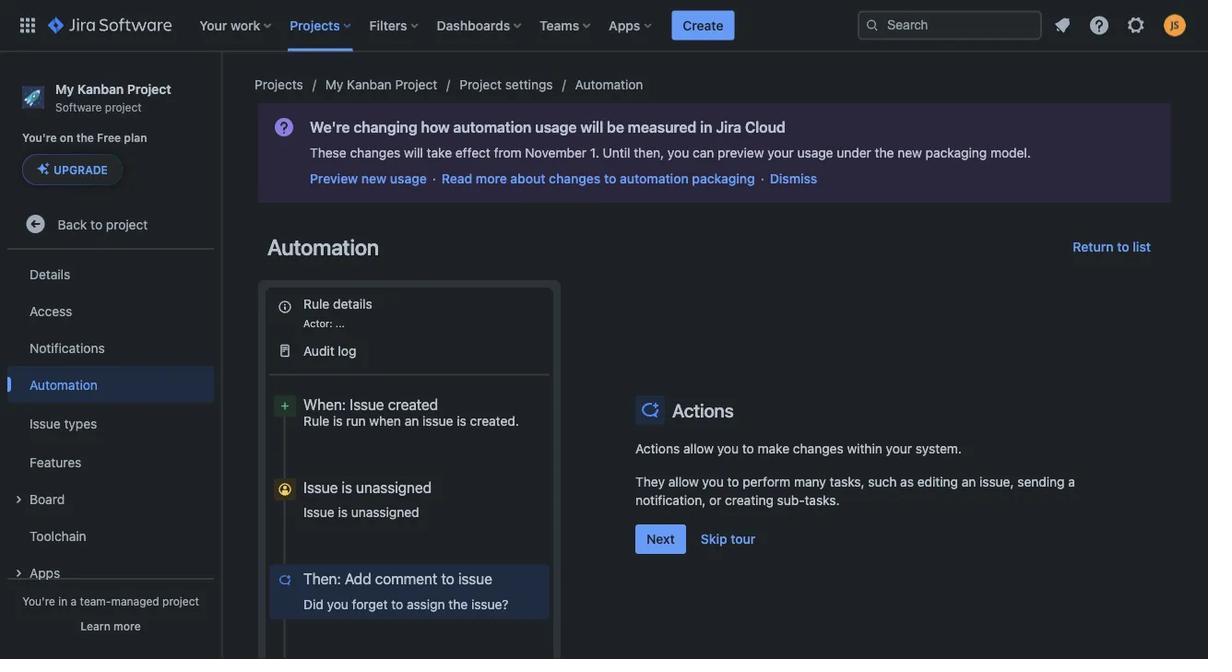 Task type: vqa. For each thing, say whether or not it's contained in the screenshot.
will
yes



Task type: describe. For each thing, give the bounding box(es) containing it.
project settings link
[[460, 74, 553, 96]]

create
[[683, 18, 724, 33]]

my kanban project
[[325, 77, 437, 92]]

my kanban project link
[[325, 74, 437, 96]]

assign
[[407, 597, 445, 613]]

project inside my kanban project software project
[[105, 100, 142, 113]]

notification,
[[636, 493, 706, 508]]

add
[[345, 570, 371, 588]]

allow for they
[[669, 475, 699, 490]]

cloud
[[745, 119, 786, 136]]

issue inside when: issue created rule is run when an issue is created.
[[350, 396, 384, 413]]

comment
[[375, 570, 438, 588]]

back to project link
[[7, 206, 214, 243]]

issue types link
[[7, 403, 214, 444]]

upgrade
[[54, 163, 108, 176]]

read
[[442, 171, 473, 186]]

actions for actions
[[673, 399, 734, 421]]

projects link
[[255, 74, 303, 96]]

skip
[[701, 532, 727, 547]]

actions allow you to make changes within your system.
[[636, 441, 962, 457]]

1 horizontal spatial issue
[[458, 570, 492, 588]]

0 vertical spatial the
[[76, 131, 94, 144]]

automation link for project settings
[[575, 74, 643, 96]]

we're
[[310, 119, 350, 136]]

is up add
[[338, 505, 348, 520]]

board button
[[7, 481, 214, 518]]

your inside we're changing how automation usage will be measured in jira cloud these changes will take effect from november 1. until then, you can preview your usage under the new packaging model.
[[768, 145, 794, 161]]

until
[[603, 145, 630, 161]]

1 vertical spatial changes
[[549, 171, 601, 186]]

primary element
[[11, 0, 858, 51]]

expand image for apps
[[7, 563, 30, 585]]

as
[[901, 475, 914, 490]]

issue up then:
[[304, 505, 335, 520]]

issue down the when: at the bottom left
[[304, 479, 338, 497]]

notifications link
[[7, 330, 214, 366]]

read more about changes to automation packaging button
[[442, 170, 755, 188]]

1 vertical spatial your
[[886, 441, 912, 457]]

teams
[[540, 18, 579, 33]]

run
[[346, 414, 366, 429]]

1 vertical spatial in
[[58, 595, 68, 608]]

the inside we're changing how automation usage will be measured in jira cloud these changes will take effect from november 1. until then, you can preview your usage under the new packaging model.
[[875, 145, 894, 161]]

perform
[[743, 475, 791, 490]]

you're for you're in a team-managed project
[[22, 595, 55, 608]]

sending
[[1018, 475, 1065, 490]]

types
[[64, 416, 97, 431]]

return to list
[[1073, 239, 1151, 255]]

list
[[1133, 239, 1151, 255]]

filters
[[370, 18, 407, 33]]

such
[[868, 475, 897, 490]]

features link
[[7, 444, 214, 481]]

apps inside popup button
[[609, 18, 641, 33]]

november
[[525, 145, 587, 161]]

skip tour
[[701, 532, 756, 547]]

plan
[[124, 131, 147, 144]]

tour
[[731, 532, 756, 547]]

is left run in the left bottom of the page
[[333, 414, 343, 429]]

sub-
[[777, 493, 805, 508]]

settings
[[505, 77, 553, 92]]

0 vertical spatial unassigned
[[356, 479, 432, 497]]

2 · from the left
[[761, 171, 765, 186]]

be
[[607, 119, 624, 136]]

my for my kanban project
[[325, 77, 343, 92]]

filters button
[[364, 11, 426, 40]]

create button
[[672, 11, 735, 40]]

is left created.
[[457, 414, 467, 429]]

system.
[[916, 441, 962, 457]]

model.
[[991, 145, 1031, 161]]

board
[[30, 492, 65, 507]]

to inside 'they allow you to perform many tasks, such as editing an issue, sending a notification, or creating sub-tasks.'
[[727, 475, 739, 490]]

dismiss button
[[770, 170, 818, 188]]

toolchain link
[[7, 518, 214, 555]]

dashboards button
[[431, 11, 529, 40]]

2 horizontal spatial changes
[[793, 441, 844, 457]]

0 horizontal spatial packaging
[[692, 171, 755, 186]]

2 horizontal spatial project
[[460, 77, 502, 92]]

your work
[[199, 18, 260, 33]]

created.
[[470, 414, 519, 429]]

audit log button
[[269, 335, 550, 367]]

log
[[338, 343, 356, 359]]

sidebar navigation image
[[201, 74, 242, 111]]

access
[[30, 303, 72, 319]]

1 vertical spatial usage
[[798, 145, 834, 161]]

rule inside when: issue created rule is run when an issue is created.
[[304, 414, 330, 429]]

when
[[369, 414, 401, 429]]

project for my kanban project
[[395, 77, 437, 92]]

an inside 'they allow you to perform many tasks, such as editing an issue, sending a notification, or creating sub-tasks.'
[[962, 475, 976, 490]]

projects for projects popup button
[[290, 18, 340, 33]]

2 vertical spatial usage
[[390, 171, 427, 186]]

in inside we're changing how automation usage will be measured in jira cloud these changes will take effect from november 1. until then, you can preview your usage under the new packaging model.
[[700, 119, 713, 136]]

projects button
[[284, 11, 359, 40]]

you left the make
[[717, 441, 739, 457]]

to inside back to project link
[[91, 217, 102, 232]]

duplicate image
[[523, 570, 545, 592]]

tasks,
[[830, 475, 865, 490]]

settings image
[[1125, 14, 1148, 36]]

under
[[837, 145, 872, 161]]

return to list button
[[1062, 232, 1162, 262]]

your profile and settings image
[[1164, 14, 1186, 36]]

dashboards
[[437, 18, 510, 33]]

issue inside issue types link
[[30, 416, 61, 431]]

did
[[304, 597, 324, 613]]

to inside return to list button
[[1117, 239, 1130, 255]]

a inside 'they allow you to perform many tasks, such as editing an issue, sending a notification, or creating sub-tasks.'
[[1069, 475, 1076, 490]]

notifications image
[[1052, 14, 1074, 36]]

did you forget to assign the issue?
[[304, 597, 509, 613]]

1 horizontal spatial will
[[581, 119, 603, 136]]

measured
[[628, 119, 697, 136]]

team-
[[80, 595, 111, 608]]



Task type: locate. For each thing, give the bounding box(es) containing it.
about
[[511, 171, 546, 186]]

1 vertical spatial an
[[962, 475, 976, 490]]

0 horizontal spatial more
[[114, 620, 141, 633]]

free
[[97, 131, 121, 144]]

1 horizontal spatial usage
[[535, 119, 577, 136]]

· left "read"
[[432, 171, 436, 186]]

2 you're from the top
[[22, 595, 55, 608]]

issue down created
[[423, 414, 453, 429]]

0 horizontal spatial in
[[58, 595, 68, 608]]

usage up dismiss on the top right of page
[[798, 145, 834, 161]]

work
[[231, 18, 260, 33]]

jira software image
[[48, 14, 172, 36], [48, 14, 172, 36]]

project right managed at the bottom
[[162, 595, 199, 608]]

...
[[336, 317, 345, 329]]

0 vertical spatial usage
[[535, 119, 577, 136]]

in left team-
[[58, 595, 68, 608]]

apps right "teams" dropdown button
[[609, 18, 641, 33]]

2 vertical spatial automation
[[30, 377, 98, 392]]

issue up issue?
[[458, 570, 492, 588]]

more down from
[[476, 171, 507, 186]]

1 horizontal spatial my
[[325, 77, 343, 92]]

the right under
[[875, 145, 894, 161]]

automation link up be on the top
[[575, 74, 643, 96]]

notifications
[[30, 340, 105, 355]]

banner containing your work
[[0, 0, 1208, 52]]

rule
[[304, 296, 330, 311], [304, 414, 330, 429]]

issue
[[423, 414, 453, 429], [458, 570, 492, 588]]

1 horizontal spatial more
[[476, 171, 507, 186]]

1 horizontal spatial your
[[886, 441, 912, 457]]

rule up the actor:
[[304, 296, 330, 311]]

an inside when: issue created rule is run when an issue is created.
[[405, 414, 419, 429]]

return
[[1073, 239, 1114, 255]]

will left be on the top
[[581, 119, 603, 136]]

kanban for my kanban project
[[347, 77, 392, 92]]

2 vertical spatial changes
[[793, 441, 844, 457]]

forget
[[352, 597, 388, 613]]

1 horizontal spatial automation
[[620, 171, 689, 186]]

1 horizontal spatial the
[[449, 597, 468, 613]]

learn
[[81, 620, 111, 633]]

software
[[55, 100, 102, 113]]

0 vertical spatial automation
[[575, 77, 643, 92]]

project up 'plan'
[[127, 81, 171, 96]]

actions right actions icon
[[673, 399, 734, 421]]

1 vertical spatial more
[[114, 620, 141, 633]]

from
[[494, 145, 522, 161]]

1 you're from the top
[[22, 131, 57, 144]]

Search field
[[858, 11, 1042, 40]]

1 horizontal spatial project
[[395, 77, 437, 92]]

1 vertical spatial you're
[[22, 595, 55, 608]]

your
[[199, 18, 227, 33]]

to up assign
[[441, 570, 455, 588]]

to down then: add comment to issue
[[391, 597, 403, 613]]

your
[[768, 145, 794, 161], [886, 441, 912, 457]]

actions
[[673, 399, 734, 421], [636, 441, 680, 457]]

0 horizontal spatial the
[[76, 131, 94, 144]]

·
[[432, 171, 436, 186], [761, 171, 765, 186]]

0 vertical spatial allow
[[684, 441, 714, 457]]

2 horizontal spatial automation
[[575, 77, 643, 92]]

tasks.
[[805, 493, 840, 508]]

0 vertical spatial your
[[768, 145, 794, 161]]

0 horizontal spatial apps
[[30, 565, 60, 581]]

changes inside we're changing how automation usage will be measured in jira cloud these changes will take effect from november 1. until then, you can preview your usage under the new packaging model.
[[350, 145, 401, 161]]

kanban up 'software'
[[77, 81, 124, 96]]

project inside my kanban project software project
[[127, 81, 171, 96]]

when:
[[304, 396, 346, 413]]

new right preview
[[362, 171, 387, 186]]

1.
[[590, 145, 599, 161]]

automation down 'notifications'
[[30, 377, 98, 392]]

kanban up changing
[[347, 77, 392, 92]]

1 rule from the top
[[304, 296, 330, 311]]

1 expand image from the top
[[7, 489, 30, 511]]

usage
[[535, 119, 577, 136], [798, 145, 834, 161], [390, 171, 427, 186]]

skip tour button
[[690, 525, 767, 554]]

2 vertical spatial the
[[449, 597, 468, 613]]

usage down take
[[390, 171, 427, 186]]

automation link for notifications
[[7, 366, 214, 403]]

teams button
[[534, 11, 598, 40]]

0 vertical spatial apps
[[609, 18, 641, 33]]

managed
[[111, 595, 159, 608]]

details
[[333, 296, 372, 311]]

a
[[1069, 475, 1076, 490], [71, 595, 77, 608]]

group
[[7, 250, 214, 597]]

1 vertical spatial apps
[[30, 565, 60, 581]]

automation link up types
[[7, 366, 214, 403]]

you're left on
[[22, 131, 57, 144]]

next
[[647, 532, 675, 547]]

1 vertical spatial unassigned
[[351, 505, 419, 520]]

more
[[476, 171, 507, 186], [114, 620, 141, 633]]

1 vertical spatial will
[[404, 145, 423, 161]]

1 horizontal spatial automation link
[[575, 74, 643, 96]]

1 horizontal spatial new
[[898, 145, 922, 161]]

group containing details
[[7, 250, 214, 597]]

make
[[758, 441, 790, 457]]

1 horizontal spatial kanban
[[347, 77, 392, 92]]

apps
[[609, 18, 641, 33], [30, 565, 60, 581]]

you up the or
[[702, 475, 724, 490]]

2 horizontal spatial the
[[875, 145, 894, 161]]

toolchain
[[30, 528, 86, 544]]

packaging inside we're changing how automation usage will be measured in jira cloud these changes will take effect from november 1. until then, you can preview your usage under the new packaging model.
[[926, 145, 987, 161]]

1 horizontal spatial in
[[700, 119, 713, 136]]

automation up details
[[268, 234, 379, 260]]

issue is unassigned issue is unassigned
[[304, 479, 432, 520]]

projects inside popup button
[[290, 18, 340, 33]]

new inside we're changing how automation usage will be measured in jira cloud these changes will take effect from november 1. until then, you can preview your usage under the new packaging model.
[[898, 145, 922, 161]]

0 horizontal spatial usage
[[390, 171, 427, 186]]

allow up the notification,
[[669, 475, 699, 490]]

1 vertical spatial a
[[71, 595, 77, 608]]

2 vertical spatial project
[[162, 595, 199, 608]]

unassigned down when
[[356, 479, 432, 497]]

automation
[[453, 119, 532, 136], [620, 171, 689, 186]]

you inside 'they allow you to perform many tasks, such as editing an issue, sending a notification, or creating sub-tasks.'
[[702, 475, 724, 490]]

0 vertical spatial expand image
[[7, 489, 30, 511]]

is down run in the left bottom of the page
[[342, 479, 352, 497]]

dismiss
[[770, 171, 818, 186]]

usage up 'november'
[[535, 119, 577, 136]]

0 vertical spatial an
[[405, 414, 419, 429]]

details
[[30, 266, 70, 282]]

0 vertical spatial issue
[[423, 414, 453, 429]]

0 vertical spatial automation
[[453, 119, 532, 136]]

a left team-
[[71, 595, 77, 608]]

you're
[[22, 131, 57, 144], [22, 595, 55, 608]]

then: add comment to issue
[[304, 570, 492, 588]]

0 vertical spatial new
[[898, 145, 922, 161]]

my for my kanban project software project
[[55, 81, 74, 96]]

1 vertical spatial the
[[875, 145, 894, 161]]

expand image down features
[[7, 489, 30, 511]]

automation inside we're changing how automation usage will be measured in jira cloud these changes will take effect from november 1. until then, you can preview your usage under the new packaging model.
[[453, 119, 532, 136]]

in left the "jira"
[[700, 119, 713, 136]]

1 vertical spatial new
[[362, 171, 387, 186]]

0 vertical spatial in
[[700, 119, 713, 136]]

0 vertical spatial actions
[[673, 399, 734, 421]]

allow up the or
[[684, 441, 714, 457]]

you right did
[[327, 597, 349, 613]]

0 vertical spatial changes
[[350, 145, 401, 161]]

we're changing how automation usage will be measured in jira cloud these changes will take effect from november 1. until then, you can preview your usage under the new packaging model.
[[310, 119, 1031, 161]]

0 horizontal spatial automation
[[30, 377, 98, 392]]

banner
[[0, 0, 1208, 52]]

you inside we're changing how automation usage will be measured in jira cloud these changes will take effect from november 1. until then, you can preview your usage under the new packaging model.
[[668, 145, 689, 161]]

0 horizontal spatial ·
[[432, 171, 436, 186]]

2 expand image from the top
[[7, 563, 30, 585]]

rule details actor: ...
[[304, 296, 372, 329]]

to right back
[[91, 217, 102, 232]]

project up 'plan'
[[105, 100, 142, 113]]

expand image inside apps button
[[7, 563, 30, 585]]

more down managed at the bottom
[[114, 620, 141, 633]]

learn more
[[81, 620, 141, 633]]

will
[[581, 119, 603, 136], [404, 145, 423, 161]]

rule inside rule details actor: ...
[[304, 296, 330, 311]]

1 horizontal spatial a
[[1069, 475, 1076, 490]]

automation for notifications
[[30, 377, 98, 392]]

you're for you're on the free plan
[[22, 131, 57, 144]]

they allow you to perform many tasks, such as editing an issue, sending a notification, or creating sub-tasks.
[[636, 475, 1076, 508]]

to
[[604, 171, 617, 186], [91, 217, 102, 232], [1117, 239, 1130, 255], [742, 441, 754, 457], [727, 475, 739, 490], [441, 570, 455, 588], [391, 597, 403, 613]]

1 vertical spatial allow
[[669, 475, 699, 490]]

then:
[[304, 570, 341, 588]]

automation up be on the top
[[575, 77, 643, 92]]

apps down toolchain
[[30, 565, 60, 581]]

my inside my kanban project software project
[[55, 81, 74, 96]]

1 vertical spatial issue
[[458, 570, 492, 588]]

2 horizontal spatial usage
[[798, 145, 834, 161]]

project left settings
[[460, 77, 502, 92]]

0 vertical spatial projects
[[290, 18, 340, 33]]

a right sending
[[1069, 475, 1076, 490]]

0 horizontal spatial kanban
[[77, 81, 124, 96]]

changes down 'november'
[[549, 171, 601, 186]]

1 horizontal spatial packaging
[[926, 145, 987, 161]]

0 vertical spatial a
[[1069, 475, 1076, 490]]

1 horizontal spatial automation
[[268, 234, 379, 260]]

0 vertical spatial packaging
[[926, 145, 987, 161]]

project settings
[[460, 77, 553, 92]]

0 vertical spatial more
[[476, 171, 507, 186]]

take
[[427, 145, 452, 161]]

kanban inside my kanban project software project
[[77, 81, 124, 96]]

1 vertical spatial rule
[[304, 414, 330, 429]]

then,
[[634, 145, 664, 161]]

or
[[709, 493, 722, 508]]

to left list
[[1117, 239, 1130, 255]]

an down created
[[405, 414, 419, 429]]

issue left types
[[30, 416, 61, 431]]

unassigned up then: add comment to issue
[[351, 505, 419, 520]]

my up 'software'
[[55, 81, 74, 96]]

when: issue created rule is run when an issue is created.
[[304, 396, 519, 429]]

actions image
[[639, 399, 661, 422]]

you're in a team-managed project
[[22, 595, 199, 608]]

packaging down preview
[[692, 171, 755, 186]]

actions for actions allow you to make changes within your system.
[[636, 441, 680, 457]]

search image
[[865, 18, 880, 33]]

0 horizontal spatial my
[[55, 81, 74, 96]]

you're left team-
[[22, 595, 55, 608]]

apps inside button
[[30, 565, 60, 581]]

automation up from
[[453, 119, 532, 136]]

your up the as
[[886, 441, 912, 457]]

rule down the when: at the bottom left
[[304, 414, 330, 429]]

new
[[898, 145, 922, 161], [362, 171, 387, 186]]

creating
[[725, 493, 774, 508]]

you're on the free plan
[[22, 131, 147, 144]]

1 vertical spatial automation link
[[7, 366, 214, 403]]

1 horizontal spatial an
[[962, 475, 976, 490]]

project up how
[[395, 77, 437, 92]]

created
[[388, 396, 438, 413]]

automation down the then,
[[620, 171, 689, 186]]

1 horizontal spatial ·
[[761, 171, 765, 186]]

allow for actions
[[684, 441, 714, 457]]

project
[[105, 100, 142, 113], [106, 217, 148, 232], [162, 595, 199, 608]]

they
[[636, 475, 665, 490]]

expand image for board
[[7, 489, 30, 511]]

0 horizontal spatial new
[[362, 171, 387, 186]]

0 horizontal spatial project
[[127, 81, 171, 96]]

an left issue,
[[962, 475, 976, 490]]

0 horizontal spatial issue
[[423, 414, 453, 429]]

audit log
[[304, 343, 356, 359]]

back to project
[[58, 217, 148, 232]]

0 vertical spatial will
[[581, 119, 603, 136]]

the right on
[[76, 131, 94, 144]]

changing
[[354, 119, 418, 136]]

within
[[847, 441, 883, 457]]

preview new usage · read more about changes to automation packaging · dismiss
[[310, 171, 818, 186]]

issue,
[[980, 475, 1014, 490]]

automation for project settings
[[575, 77, 643, 92]]

0 horizontal spatial a
[[71, 595, 77, 608]]

jira
[[716, 119, 742, 136]]

issue up run in the left bottom of the page
[[350, 396, 384, 413]]

expand image down toolchain
[[7, 563, 30, 585]]

actions up they
[[636, 441, 680, 457]]

my kanban project software project
[[55, 81, 171, 113]]

issue types
[[30, 416, 97, 431]]

the left issue?
[[449, 597, 468, 613]]

new right under
[[898, 145, 922, 161]]

kanban for my kanban project software project
[[77, 81, 124, 96]]

expand image inside board button
[[7, 489, 30, 511]]

to down until
[[604, 171, 617, 186]]

0 vertical spatial you're
[[22, 131, 57, 144]]

projects
[[290, 18, 340, 33], [255, 77, 303, 92]]

help image
[[1089, 14, 1111, 36]]

0 vertical spatial rule
[[304, 296, 330, 311]]

more inside 'learn more' button
[[114, 620, 141, 633]]

0 horizontal spatial changes
[[350, 145, 401, 161]]

1 vertical spatial actions
[[636, 441, 680, 457]]

will left take
[[404, 145, 423, 161]]

your up dismiss on the top right of page
[[768, 145, 794, 161]]

unassigned
[[356, 479, 432, 497], [351, 505, 419, 520]]

2 rule from the top
[[304, 414, 330, 429]]

projects right "sidebar navigation" icon
[[255, 77, 303, 92]]

allow inside 'they allow you to perform many tasks, such as editing an issue, sending a notification, or creating sub-tasks.'
[[669, 475, 699, 490]]

automation link
[[575, 74, 643, 96], [7, 366, 214, 403]]

preview
[[310, 171, 358, 186]]

access link
[[7, 293, 214, 330]]

appswitcher icon image
[[17, 14, 39, 36]]

1 horizontal spatial apps
[[609, 18, 641, 33]]

1 horizontal spatial changes
[[549, 171, 601, 186]]

packaging left model.
[[926, 145, 987, 161]]

changes up many
[[793, 441, 844, 457]]

1 vertical spatial project
[[106, 217, 148, 232]]

1 vertical spatial projects
[[255, 77, 303, 92]]

apps button
[[603, 11, 659, 40]]

issue inside when: issue created rule is run when an issue is created.
[[423, 414, 453, 429]]

can
[[693, 145, 714, 161]]

0 vertical spatial automation link
[[575, 74, 643, 96]]

preview
[[718, 145, 764, 161]]

project for my kanban project software project
[[127, 81, 171, 96]]

your work button
[[194, 11, 279, 40]]

0 horizontal spatial an
[[405, 414, 419, 429]]

0 horizontal spatial automation
[[453, 119, 532, 136]]

these
[[310, 145, 347, 161]]

0 horizontal spatial your
[[768, 145, 794, 161]]

project up details link
[[106, 217, 148, 232]]

apps button
[[7, 555, 214, 592]]

editing
[[918, 475, 958, 490]]

issue?
[[471, 597, 509, 613]]

1 vertical spatial expand image
[[7, 563, 30, 585]]

1 vertical spatial automation
[[620, 171, 689, 186]]

an
[[405, 414, 419, 429], [962, 475, 976, 490]]

projects right work
[[290, 18, 340, 33]]

0 vertical spatial project
[[105, 100, 142, 113]]

0 horizontal spatial automation link
[[7, 366, 214, 403]]

to up creating
[[727, 475, 739, 490]]

my up we're
[[325, 77, 343, 92]]

you left can
[[668, 145, 689, 161]]

· left dismiss on the top right of page
[[761, 171, 765, 186]]

1 · from the left
[[432, 171, 436, 186]]

0 horizontal spatial will
[[404, 145, 423, 161]]

many
[[794, 475, 826, 490]]

1 vertical spatial packaging
[[692, 171, 755, 186]]

changes up preview new usage 'button'
[[350, 145, 401, 161]]

projects for projects link
[[255, 77, 303, 92]]

to left the make
[[742, 441, 754, 457]]

1 vertical spatial automation
[[268, 234, 379, 260]]

expand image
[[7, 489, 30, 511], [7, 563, 30, 585]]



